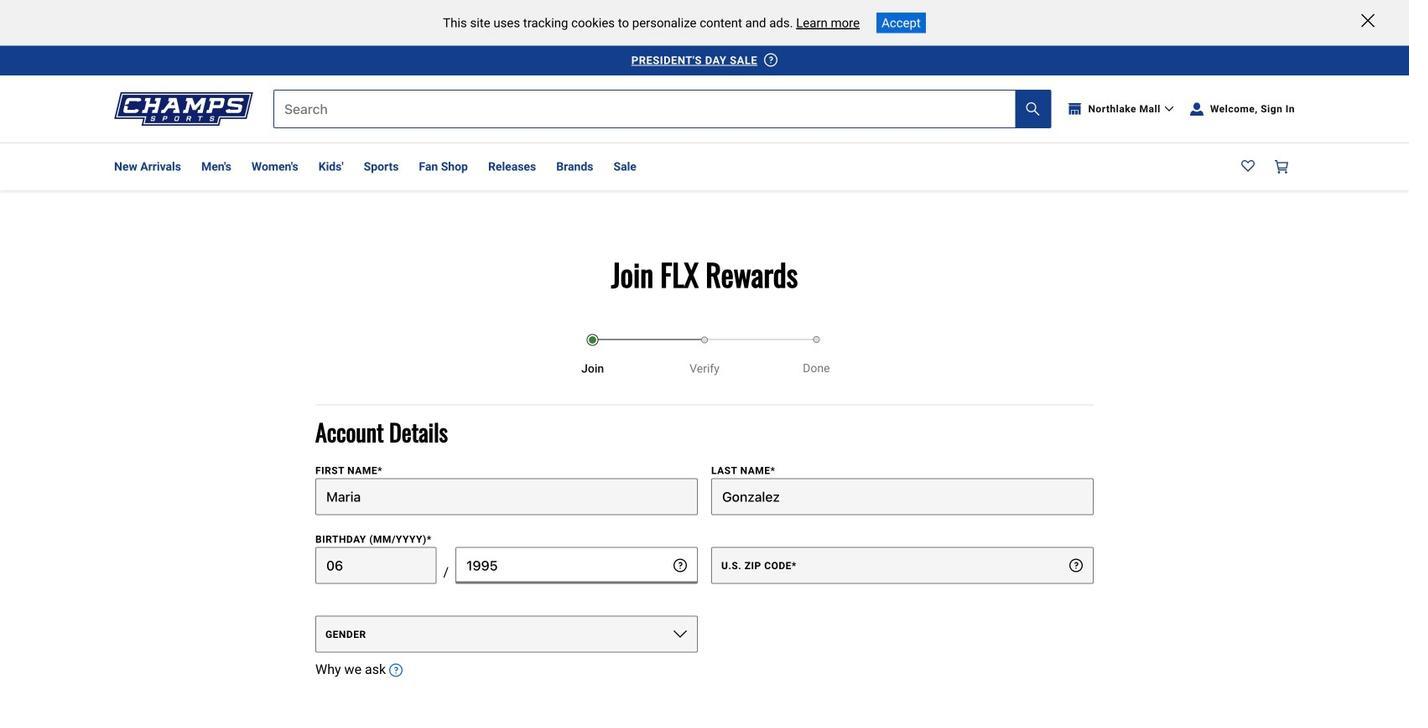 Task type: locate. For each thing, give the bounding box(es) containing it.
primary element
[[101, 143, 1308, 190]]

None text field
[[315, 478, 698, 515], [315, 547, 437, 584], [315, 478, 698, 515], [315, 547, 437, 584]]

1 horizontal spatial more information image
[[674, 559, 687, 572]]

search submit image
[[1026, 102, 1040, 116]]

None search field
[[273, 90, 1051, 128]]

more information image
[[1069, 559, 1083, 572]]

None text field
[[711, 478, 1094, 515], [455, 547, 698, 584], [711, 547, 1094, 584], [711, 478, 1094, 515], [455, 547, 698, 584], [711, 547, 1094, 584]]

1 vertical spatial more information image
[[389, 664, 403, 677]]

required element
[[378, 465, 382, 477], [770, 465, 775, 477], [792, 560, 797, 572]]

0 horizontal spatial required element
[[378, 465, 382, 477]]

champs sports logo links to the home page image
[[114, 92, 253, 126]]

Search search field
[[274, 91, 1050, 127]]

more information image
[[674, 559, 687, 572], [389, 664, 403, 677]]

toolbar
[[114, 143, 941, 190]]

inactive image
[[701, 337, 708, 344]]



Task type: vqa. For each thing, say whether or not it's contained in the screenshot.
right required element
yes



Task type: describe. For each thing, give the bounding box(es) containing it.
inactive image
[[813, 336, 820, 343]]

1 horizontal spatial required element
[[770, 465, 775, 477]]

0 vertical spatial more information image
[[674, 559, 687, 572]]

active image
[[587, 334, 599, 346]]

my favorites image
[[1241, 160, 1255, 174]]

2 horizontal spatial required element
[[792, 560, 797, 572]]

0 horizontal spatial more information image
[[389, 664, 403, 677]]

cookie banner region
[[0, 0, 1409, 46]]

cart: 0 items image
[[1275, 160, 1288, 174]]

close image
[[1361, 14, 1375, 27]]

more information about president's day sale promotion image
[[764, 53, 778, 67]]



